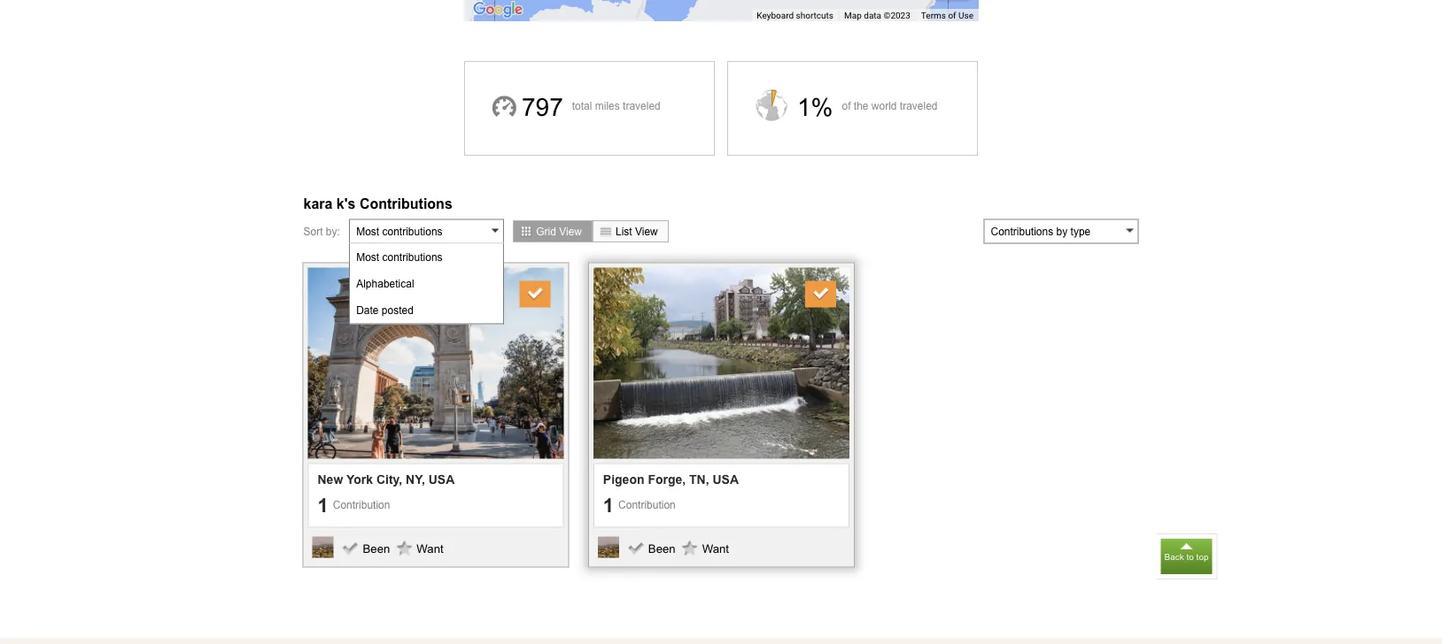 Task type: vqa. For each thing, say whether or not it's contained in the screenshot.
"City or Airport" text box
no



Task type: describe. For each thing, give the bounding box(es) containing it.
0 horizontal spatial contributions
[[360, 196, 452, 212]]

list
[[616, 225, 632, 237]]

traveled inside the 1% of the world traveled
[[900, 100, 938, 112]]

posted
[[382, 304, 414, 316]]

date
[[356, 304, 379, 316]]

by
[[1056, 225, 1068, 237]]

world
[[871, 100, 897, 112]]

1 inside the new york city, ny, usa 1 contribution
[[318, 495, 328, 516]]

grid view
[[536, 225, 582, 237]]

view for grid view
[[559, 225, 582, 237]]

contributions by type
[[991, 225, 1091, 237]]

tn,
[[689, 473, 709, 487]]

data
[[864, 10, 881, 21]]

contribution inside the new york city, ny, usa 1 contribution
[[333, 500, 390, 512]]

traveled inside 797 total miles traveled
[[623, 100, 661, 112]]

shortcuts
[[796, 10, 834, 21]]

map data ©2023
[[844, 10, 910, 21]]

1 most contributions from the top
[[356, 225, 443, 237]]

been for 1
[[363, 543, 390, 556]]

the
[[854, 100, 868, 112]]

sort
[[303, 225, 323, 237]]

1%
[[797, 93, 833, 121]]

terms of use link
[[921, 10, 973, 21]]

want for contribution
[[702, 543, 729, 556]]

ny,
[[406, 473, 425, 487]]

2 contributions from the top
[[382, 251, 443, 263]]

date posted
[[356, 304, 414, 316]]

new
[[318, 473, 343, 487]]

2 most contributions from the top
[[356, 251, 443, 263]]

2 most from the top
[[356, 251, 379, 263]]

pigeon forge, tn, usa 1 contribution
[[603, 473, 739, 516]]

map region
[[268, 0, 1175, 93]]

list view
[[616, 225, 658, 237]]

type
[[1070, 225, 1091, 237]]

kara k's contributions
[[303, 196, 452, 212]]

forge,
[[648, 473, 686, 487]]

york
[[346, 473, 373, 487]]

view for list view
[[635, 225, 658, 237]]

of for 1%
[[842, 100, 851, 112]]



Task type: locate. For each thing, give the bounding box(es) containing it.
back to top
[[1164, 553, 1209, 562]]

1 view from the left
[[559, 225, 582, 237]]

terms
[[921, 10, 946, 21]]

contribution down forge,
[[618, 500, 676, 512]]

1 contribution from the left
[[333, 500, 390, 512]]

1 1 from the left
[[318, 495, 328, 516]]

2 traveled from the left
[[900, 100, 938, 112]]

797
[[522, 93, 563, 121]]

2 usa from the left
[[713, 473, 739, 487]]

keyboard shortcuts
[[757, 10, 834, 21]]

city,
[[376, 473, 402, 487]]

to
[[1186, 553, 1194, 562]]

of for terms
[[948, 10, 956, 21]]

1% of the world traveled
[[797, 93, 938, 121]]

view right grid
[[559, 225, 582, 237]]

0 horizontal spatial contribution
[[333, 500, 390, 512]]

0 vertical spatial contributions
[[360, 196, 452, 212]]

1 want from the left
[[417, 543, 443, 556]]

been
[[363, 543, 390, 556], [648, 543, 676, 556]]

1 horizontal spatial contribution
[[618, 500, 676, 512]]

been down pigeon forge, tn, usa 1 contribution
[[648, 543, 676, 556]]

most contributions down kara k's contributions
[[356, 225, 443, 237]]

contributions up alphabetical in the top of the page
[[382, 251, 443, 263]]

0 horizontal spatial been
[[363, 543, 390, 556]]

1 vertical spatial most contributions
[[356, 251, 443, 263]]

usa inside the new york city, ny, usa 1 contribution
[[428, 473, 455, 487]]

1
[[318, 495, 328, 516], [603, 495, 614, 516]]

0 horizontal spatial of
[[842, 100, 851, 112]]

2 1 from the left
[[603, 495, 614, 516]]

2 been from the left
[[648, 543, 676, 556]]

contributions
[[360, 196, 452, 212], [991, 225, 1053, 237]]

usa inside pigeon forge, tn, usa 1 contribution
[[713, 473, 739, 487]]

0 horizontal spatial view
[[559, 225, 582, 237]]

usa right ny,
[[428, 473, 455, 487]]

keyboard
[[757, 10, 794, 21]]

1 traveled from the left
[[623, 100, 661, 112]]

1 horizontal spatial 1
[[603, 495, 614, 516]]

terms of use
[[921, 10, 973, 21]]

most up alphabetical in the top of the page
[[356, 251, 379, 263]]

0 vertical spatial contributions
[[382, 225, 443, 237]]

1 horizontal spatial usa
[[713, 473, 739, 487]]

contributions right k's
[[360, 196, 452, 212]]

google image
[[469, 0, 527, 21]]

1 most from the top
[[356, 225, 379, 237]]

1 horizontal spatial view
[[635, 225, 658, 237]]

contribution down york
[[333, 500, 390, 512]]

1 horizontal spatial want
[[702, 543, 729, 556]]

by:
[[326, 225, 340, 237]]

1 down "new"
[[318, 495, 328, 516]]

of
[[948, 10, 956, 21], [842, 100, 851, 112]]

view
[[559, 225, 582, 237], [635, 225, 658, 237]]

contributions left the 'by'
[[991, 225, 1053, 237]]

kara
[[303, 196, 333, 212]]

most
[[356, 225, 379, 237], [356, 251, 379, 263]]

0 horizontal spatial want
[[417, 543, 443, 556]]

©2023
[[884, 10, 910, 21]]

most contributions up alphabetical in the top of the page
[[356, 251, 443, 263]]

0 vertical spatial most contributions
[[356, 225, 443, 237]]

1 vertical spatial contributions
[[991, 225, 1053, 237]]

1 horizontal spatial contributions
[[991, 225, 1053, 237]]

1 contributions from the top
[[382, 225, 443, 237]]

2 contribution from the left
[[618, 500, 676, 512]]

0 vertical spatial most
[[356, 225, 379, 237]]

1 vertical spatial contributions
[[382, 251, 443, 263]]

of inside the 1% of the world traveled
[[842, 100, 851, 112]]

pigeon
[[603, 473, 644, 487]]

want
[[417, 543, 443, 556], [702, 543, 729, 556]]

most contributions
[[356, 225, 443, 237], [356, 251, 443, 263]]

1 horizontal spatial traveled
[[900, 100, 938, 112]]

contributions down kara k's contributions
[[382, 225, 443, 237]]

contributions
[[382, 225, 443, 237], [382, 251, 443, 263]]

total
[[572, 100, 592, 112]]

view right "list"
[[635, 225, 658, 237]]

usa right tn,
[[713, 473, 739, 487]]

grid
[[536, 225, 556, 237]]

map
[[844, 10, 862, 21]]

most down kara k's contributions
[[356, 225, 379, 237]]

k's
[[336, 196, 356, 212]]

1 horizontal spatial of
[[948, 10, 956, 21]]

alphabetical
[[356, 278, 414, 290]]

been down the new york city, ny, usa 1 contribution
[[363, 543, 390, 556]]

miles
[[595, 100, 620, 112]]

usa
[[428, 473, 455, 487], [713, 473, 739, 487]]

want down pigeon forge, tn, usa 1 contribution
[[702, 543, 729, 556]]

1 vertical spatial of
[[842, 100, 851, 112]]

1 usa from the left
[[428, 473, 455, 487]]

new york city, ny, usa 1 contribution
[[318, 473, 455, 516]]

of left use
[[948, 10, 956, 21]]

contribution inside pigeon forge, tn, usa 1 contribution
[[618, 500, 676, 512]]

of left the
[[842, 100, 851, 112]]

sort by:
[[303, 225, 340, 237]]

1 inside pigeon forge, tn, usa 1 contribution
[[603, 495, 614, 516]]

been for contribution
[[648, 543, 676, 556]]

use
[[958, 10, 973, 21]]

want down the new york city, ny, usa 1 contribution
[[417, 543, 443, 556]]

traveled right world
[[900, 100, 938, 112]]

keyboard shortcuts button
[[757, 9, 834, 22]]

2 want from the left
[[702, 543, 729, 556]]

2 view from the left
[[635, 225, 658, 237]]

0 horizontal spatial 1
[[318, 495, 328, 516]]

1 been from the left
[[363, 543, 390, 556]]

1 down pigeon
[[603, 495, 614, 516]]

back
[[1164, 553, 1184, 562]]

0 horizontal spatial traveled
[[623, 100, 661, 112]]

top
[[1196, 553, 1209, 562]]

1 horizontal spatial been
[[648, 543, 676, 556]]

0 vertical spatial of
[[948, 10, 956, 21]]

contribution
[[333, 500, 390, 512], [618, 500, 676, 512]]

traveled right miles
[[623, 100, 661, 112]]

0 horizontal spatial usa
[[428, 473, 455, 487]]

traveled
[[623, 100, 661, 112], [900, 100, 938, 112]]

1 vertical spatial most
[[356, 251, 379, 263]]

797 total miles traveled
[[522, 93, 661, 121]]

want for 1
[[417, 543, 443, 556]]



